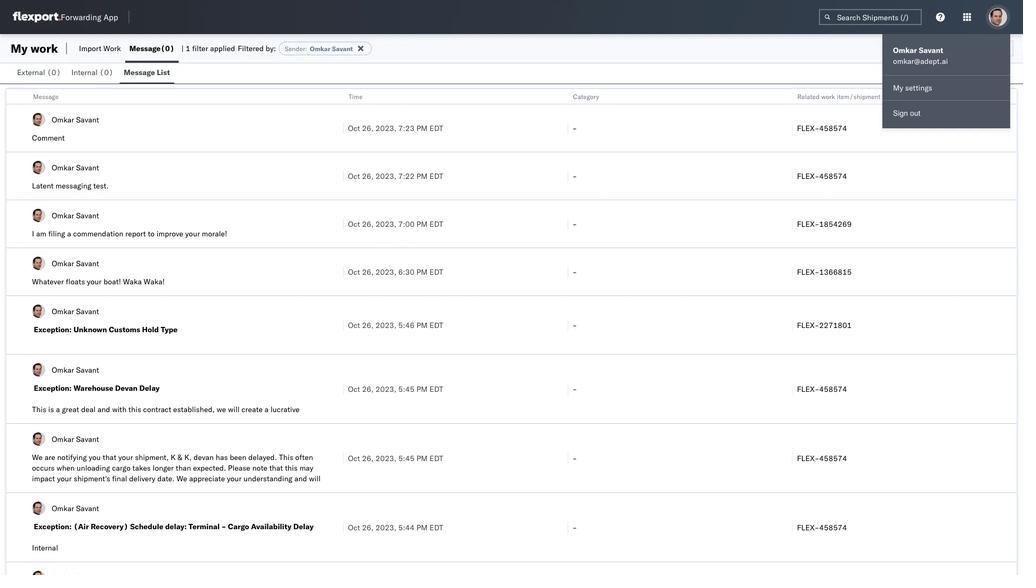 Task type: describe. For each thing, give the bounding box(es) containing it.
status
[[101, 485, 122, 494]]

flex- for i
[[797, 219, 820, 229]]

of
[[124, 485, 130, 494]]

k,
[[184, 453, 192, 462]]

flex- for latent
[[797, 171, 820, 181]]

possible.
[[220, 485, 251, 494]]

- for whatever
[[573, 267, 577, 277]]

impact
[[32, 474, 55, 484]]

oct 26, 2023, 6:30 pm edt
[[348, 267, 443, 277]]

2023, for comment
[[376, 123, 396, 133]]

internal for internal
[[32, 544, 58, 553]]

|
[[181, 44, 184, 53]]

devan
[[115, 384, 138, 393]]

report
[[125, 229, 146, 239]]

warehouse
[[73, 384, 113, 393]]

omkar savant omkar@adept.ai
[[893, 46, 948, 66]]

oct 26, 2023, 7:22 pm edt
[[348, 171, 443, 181]]

commendation
[[73, 229, 123, 239]]

omkar up comment
[[52, 115, 74, 124]]

whatever
[[32, 277, 64, 286]]

filter
[[192, 44, 208, 53]]

often
[[295, 453, 313, 462]]

6 oct from the top
[[348, 385, 360, 394]]

item/shipment
[[837, 92, 881, 100]]

Search Shipments (/) text field
[[819, 9, 922, 25]]

6:30
[[398, 267, 415, 277]]

morale!
[[202, 229, 227, 239]]

takes
[[133, 464, 151, 473]]

8 edt from the top
[[430, 523, 443, 532]]

exception: for exception: (air recovery) schedule delay: terminal - cargo availability delay
[[34, 522, 72, 532]]

flex- 458574 for we
[[797, 454, 847, 463]]

internal for internal (0)
[[71, 68, 98, 77]]

savant up the commendation
[[76, 211, 99, 220]]

customs
[[109, 325, 140, 334]]

26, for latent
[[362, 171, 374, 181]]

savant right :
[[332, 45, 353, 53]]

availability
[[251, 522, 292, 532]]

note
[[252, 464, 267, 473]]

6 pm from the top
[[417, 385, 428, 394]]

oct 26, 2023, 5:46 pm edt
[[348, 321, 443, 330]]

omkar down floats
[[52, 307, 74, 316]]

omkar up notifying
[[52, 435, 74, 444]]

when
[[57, 464, 75, 473]]

omkar savant for comment
[[52, 115, 99, 124]]

1854269
[[820, 219, 852, 229]]

6 26, from the top
[[362, 385, 374, 394]]

applied
[[210, 44, 235, 53]]

terminal
[[189, 522, 220, 532]]

(0) for message (0)
[[161, 44, 175, 53]]

pm for comment
[[417, 123, 428, 133]]

&
[[178, 453, 182, 462]]

soon
[[192, 485, 209, 494]]

oct 26, 2023, 5:44 pm edt
[[348, 523, 443, 532]]

8 omkar savant from the top
[[52, 504, 99, 513]]

2023, for exception:
[[376, 321, 396, 330]]

5 458574 from the top
[[820, 523, 847, 532]]

pm for i
[[417, 219, 428, 229]]

- for i
[[573, 219, 577, 229]]

5:46
[[398, 321, 415, 330]]

will inside we are notifying you that your shipment, k & k, devan has been delayed. this often occurs when unloading cargo takes longer than expected. please note that this may impact your shipment's final delivery date. we appreciate your understanding and will update you with the status of your shipment as soon as possible.
[[309, 474, 321, 484]]

import
[[79, 44, 101, 53]]

delayed.
[[248, 453, 277, 462]]

resize handle column header for related work item/shipment
[[1004, 89, 1017, 576]]

omkar inside omkar savant omkar@adept.ai
[[893, 46, 917, 55]]

related
[[798, 92, 820, 100]]

0 horizontal spatial that
[[103, 453, 116, 462]]

than
[[176, 464, 191, 473]]

deal
[[81, 405, 96, 414]]

internal (0)
[[71, 68, 113, 77]]

pm for whatever
[[417, 267, 428, 277]]

time
[[349, 92, 363, 100]]

flex- for whatever
[[797, 267, 820, 277]]

savant up whatever floats your boat! waka waka!
[[76, 259, 99, 268]]

savant up notifying
[[76, 435, 99, 444]]

i am filing a commendation report to improve your morale!
[[32, 229, 227, 239]]

cargo
[[228, 522, 249, 532]]

been
[[230, 453, 246, 462]]

(air
[[73, 522, 89, 532]]

message list button
[[120, 63, 174, 84]]

2023, for whatever
[[376, 267, 396, 277]]

sign out
[[893, 109, 921, 118]]

established,
[[173, 405, 215, 414]]

cargo
[[112, 464, 131, 473]]

edt for we
[[430, 454, 443, 463]]

omkar up warehouse at bottom
[[52, 365, 74, 375]]

my for my settings
[[893, 83, 904, 92]]

forwarding app link
[[13, 12, 118, 22]]

message list
[[124, 68, 170, 77]]

shipment
[[149, 485, 181, 494]]

are
[[45, 453, 55, 462]]

oct for i
[[348, 219, 360, 229]]

your left morale!
[[185, 229, 200, 239]]

delivery
[[129, 474, 155, 484]]

1 5:45 from the top
[[398, 385, 415, 394]]

1 horizontal spatial delay
[[293, 522, 314, 532]]

1 vertical spatial that
[[269, 464, 283, 473]]

partnership.
[[32, 416, 73, 425]]

unloading
[[77, 464, 110, 473]]

import work
[[79, 44, 121, 53]]

flex- for exception:
[[797, 321, 820, 330]]

0 horizontal spatial delay
[[139, 384, 160, 393]]

this inside this is a great deal and with this contract established, we will create a lucrative partnership.
[[129, 405, 141, 414]]

create
[[242, 405, 263, 414]]

whatever floats your boat! waka waka!
[[32, 277, 165, 286]]

| 1 filter applied filtered by:
[[181, 44, 276, 53]]

resize handle column header for message
[[330, 89, 343, 576]]

6 2023, from the top
[[376, 385, 396, 394]]

pm for latent
[[417, 171, 428, 181]]

omkar right :
[[310, 45, 331, 53]]

1 horizontal spatial you
[[89, 453, 101, 462]]

1 horizontal spatial a
[[67, 229, 71, 239]]

understanding
[[244, 474, 293, 484]]

list
[[157, 68, 170, 77]]

appreciate
[[189, 474, 225, 484]]

great
[[62, 405, 79, 414]]

final
[[112, 474, 127, 484]]

k
[[171, 453, 176, 462]]

edt for comment
[[430, 123, 443, 133]]

external
[[17, 68, 45, 77]]

omkar up (air
[[52, 504, 74, 513]]

your down delivery on the left of page
[[132, 485, 147, 494]]

26, for we
[[362, 454, 374, 463]]

8 oct from the top
[[348, 523, 360, 532]]

- for exception:
[[573, 321, 577, 330]]

edt for exception:
[[430, 321, 443, 330]]

5 flex- 458574 from the top
[[797, 523, 847, 532]]

type
[[161, 325, 178, 334]]

:
[[305, 45, 307, 53]]

lucrative
[[271, 405, 300, 414]]

my for my work
[[11, 41, 28, 56]]

please
[[228, 464, 250, 473]]

edt for whatever
[[430, 267, 443, 277]]

shipment,
[[135, 453, 169, 462]]

my settings link
[[883, 78, 1011, 98]]

waka!
[[144, 277, 165, 286]]

unknown
[[73, 325, 107, 334]]

exception: for exception: warehouse devan delay
[[34, 384, 72, 393]]

omkar savant for i
[[52, 211, 99, 220]]

0 vertical spatial we
[[32, 453, 43, 462]]

contract
[[143, 405, 171, 414]]

message (0)
[[129, 44, 175, 53]]

1 vertical spatial you
[[57, 485, 70, 494]]

8 flex- from the top
[[797, 523, 820, 532]]

boat!
[[104, 277, 121, 286]]

with inside we are notifying you that your shipment, k & k, devan has been delayed. this often occurs when unloading cargo takes longer than expected. please note that this may impact your shipment's final delivery date. we appreciate your understanding and will update you with the status of your shipment as soon as possible.
[[71, 485, 86, 494]]

flex- for comment
[[797, 123, 820, 133]]

this is a great deal and with this contract established, we will create a lucrative partnership.
[[32, 405, 300, 425]]

2 oct 26, 2023, 5:45 pm edt from the top
[[348, 454, 443, 463]]



Task type: locate. For each thing, give the bounding box(es) containing it.
expected.
[[193, 464, 226, 473]]

a right is
[[56, 405, 60, 414]]

(0) inside button
[[100, 68, 113, 77]]

7 flex- from the top
[[797, 454, 820, 463]]

floats
[[66, 277, 85, 286]]

with left the
[[71, 485, 86, 494]]

1 as from the left
[[182, 485, 190, 494]]

0 horizontal spatial you
[[57, 485, 70, 494]]

1 horizontal spatial this
[[279, 453, 293, 462]]

pm for exception:
[[417, 321, 428, 330]]

8 2023, from the top
[[376, 523, 396, 532]]

this inside we are notifying you that your shipment, k & k, devan has been delayed. this often occurs when unloading cargo takes longer than expected. please note that this may impact your shipment's final delivery date. we appreciate your understanding and will update you with the status of your shipment as soon as possible.
[[279, 453, 293, 462]]

omkar savant for exception:
[[52, 307, 99, 316]]

sign out button
[[883, 103, 1011, 124]]

oct for comment
[[348, 123, 360, 133]]

oct 26, 2023, 5:45 pm edt
[[348, 385, 443, 394], [348, 454, 443, 463]]

1 vertical spatial work
[[822, 92, 836, 100]]

1 458574 from the top
[[820, 123, 847, 133]]

delay up contract
[[139, 384, 160, 393]]

0 vertical spatial exception:
[[34, 325, 72, 334]]

with
[[112, 405, 127, 414], [71, 485, 86, 494]]

2 horizontal spatial (0)
[[161, 44, 175, 53]]

exception: warehouse devan delay
[[34, 384, 160, 393]]

1 omkar savant from the top
[[52, 115, 99, 124]]

messaging
[[56, 181, 91, 191]]

sign
[[893, 109, 908, 118]]

0 vertical spatial oct 26, 2023, 5:45 pm edt
[[348, 385, 443, 394]]

and right "deal"
[[97, 405, 110, 414]]

(0) down work at top
[[100, 68, 113, 77]]

resize handle column header for time
[[555, 89, 568, 576]]

latent
[[32, 181, 54, 191]]

2 oct from the top
[[348, 171, 360, 181]]

2 5:45 from the top
[[398, 454, 415, 463]]

your
[[185, 229, 200, 239], [87, 277, 102, 286], [118, 453, 133, 462], [57, 474, 72, 484], [227, 474, 242, 484], [132, 485, 147, 494]]

0 horizontal spatial work
[[31, 41, 58, 56]]

omkar savant for latent
[[52, 163, 99, 172]]

this left contract
[[129, 405, 141, 414]]

1 horizontal spatial with
[[112, 405, 127, 414]]

out
[[910, 109, 921, 118]]

0 horizontal spatial this
[[32, 405, 46, 414]]

omkar savant up (air
[[52, 504, 99, 513]]

1 horizontal spatial (0)
[[100, 68, 113, 77]]

1 vertical spatial and
[[294, 474, 307, 484]]

2 2023, from the top
[[376, 171, 396, 181]]

message inside button
[[124, 68, 155, 77]]

0 vertical spatial 5:45
[[398, 385, 415, 394]]

5 omkar savant from the top
[[52, 307, 99, 316]]

1 vertical spatial 5:45
[[398, 454, 415, 463]]

2023, for i
[[376, 219, 396, 229]]

flex- 1366815
[[797, 267, 852, 277]]

work for my
[[31, 41, 58, 56]]

0 horizontal spatial as
[[182, 485, 190, 494]]

2 26, from the top
[[362, 171, 374, 181]]

update
[[32, 485, 56, 494]]

my
[[11, 41, 28, 56], [893, 83, 904, 92]]

0 horizontal spatial we
[[32, 453, 43, 462]]

3 oct from the top
[[348, 219, 360, 229]]

1 horizontal spatial and
[[294, 474, 307, 484]]

0 vertical spatial internal
[[71, 68, 98, 77]]

pm
[[417, 123, 428, 133], [417, 171, 428, 181], [417, 219, 428, 229], [417, 267, 428, 277], [417, 321, 428, 330], [417, 385, 428, 394], [417, 454, 428, 463], [417, 523, 428, 532]]

and inside this is a great deal and with this contract established, we will create a lucrative partnership.
[[97, 405, 110, 414]]

flex- for we
[[797, 454, 820, 463]]

3 edt from the top
[[430, 219, 443, 229]]

7 pm from the top
[[417, 454, 428, 463]]

omkar savant up "unknown"
[[52, 307, 99, 316]]

4 flex- from the top
[[797, 267, 820, 277]]

4 oct from the top
[[348, 267, 360, 277]]

2 horizontal spatial a
[[265, 405, 269, 414]]

3 exception: from the top
[[34, 522, 72, 532]]

work
[[31, 41, 58, 56], [822, 92, 836, 100]]

(0) right external
[[47, 68, 61, 77]]

pm for we
[[417, 454, 428, 463]]

a right create
[[265, 405, 269, 414]]

internal
[[71, 68, 98, 77], [32, 544, 58, 553]]

1 horizontal spatial as
[[210, 485, 218, 494]]

1366815
[[820, 267, 852, 277]]

may
[[300, 464, 314, 473]]

exception:
[[34, 325, 72, 334], [34, 384, 72, 393], [34, 522, 72, 532]]

1 vertical spatial my
[[893, 83, 904, 92]]

this
[[129, 405, 141, 414], [285, 464, 298, 473]]

flex- 458574 for comment
[[797, 123, 847, 133]]

my up external
[[11, 41, 28, 56]]

improve
[[157, 229, 183, 239]]

internal (0) button
[[67, 63, 120, 84]]

filtered
[[238, 44, 264, 53]]

6 flex- from the top
[[797, 385, 820, 394]]

omkar up filing
[[52, 211, 74, 220]]

related work item/shipment
[[798, 92, 881, 100]]

4 flex- 458574 from the top
[[797, 454, 847, 463]]

will
[[228, 405, 240, 414], [309, 474, 321, 484]]

omkar savant up filing
[[52, 211, 99, 220]]

5 flex- from the top
[[797, 321, 820, 330]]

we down than
[[177, 474, 187, 484]]

oct for we
[[348, 454, 360, 463]]

0 horizontal spatial will
[[228, 405, 240, 414]]

by:
[[266, 44, 276, 53]]

oct for whatever
[[348, 267, 360, 277]]

0 horizontal spatial this
[[129, 405, 141, 414]]

oct 26, 2023, 7:23 pm edt
[[348, 123, 443, 133]]

message
[[129, 44, 161, 53], [124, 68, 155, 77], [33, 92, 59, 100]]

with inside this is a great deal and with this contract established, we will create a lucrative partnership.
[[112, 405, 127, 414]]

0 vertical spatial delay
[[139, 384, 160, 393]]

1 horizontal spatial this
[[285, 464, 298, 473]]

devan
[[194, 453, 214, 462]]

a right filing
[[67, 229, 71, 239]]

3 2023, from the top
[[376, 219, 396, 229]]

omkar savant up notifying
[[52, 435, 99, 444]]

0 horizontal spatial a
[[56, 405, 60, 414]]

omkar savant for we
[[52, 435, 99, 444]]

- for we
[[573, 454, 577, 463]]

7 oct from the top
[[348, 454, 360, 463]]

0 horizontal spatial and
[[97, 405, 110, 414]]

(0) inside button
[[47, 68, 61, 77]]

delay:
[[165, 522, 187, 532]]

7:23
[[398, 123, 415, 133]]

latent messaging test.
[[32, 181, 109, 191]]

0 vertical spatial this
[[32, 405, 46, 414]]

that up cargo
[[103, 453, 116, 462]]

3 458574 from the top
[[820, 385, 847, 394]]

category
[[573, 92, 599, 100]]

edt for i
[[430, 219, 443, 229]]

3 omkar savant from the top
[[52, 211, 99, 220]]

savant up warehouse at bottom
[[76, 365, 99, 375]]

1 horizontal spatial will
[[309, 474, 321, 484]]

0 horizontal spatial internal
[[32, 544, 58, 553]]

work for related
[[822, 92, 836, 100]]

work up external (0)
[[31, 41, 58, 56]]

this
[[32, 405, 46, 414], [279, 453, 293, 462]]

26, for comment
[[362, 123, 374, 133]]

omkar up floats
[[52, 259, 74, 268]]

3 pm from the top
[[417, 219, 428, 229]]

3 flex- 458574 from the top
[[797, 385, 847, 394]]

notifying
[[57, 453, 87, 462]]

this inside this is a great deal and with this contract established, we will create a lucrative partnership.
[[32, 405, 46, 414]]

0 horizontal spatial my
[[11, 41, 28, 56]]

exception: left "unknown"
[[34, 325, 72, 334]]

savant up omkar@adept.ai
[[919, 46, 944, 55]]

exception: (air recovery) schedule delay: terminal - cargo availability delay
[[34, 522, 314, 532]]

2 458574 from the top
[[820, 171, 847, 181]]

flex-
[[797, 123, 820, 133], [797, 171, 820, 181], [797, 219, 820, 229], [797, 267, 820, 277], [797, 321, 820, 330], [797, 385, 820, 394], [797, 454, 820, 463], [797, 523, 820, 532]]

2 pm from the top
[[417, 171, 428, 181]]

shipment's
[[74, 474, 110, 484]]

message left list at the left of the page
[[124, 68, 155, 77]]

edt for latent
[[430, 171, 443, 181]]

1 horizontal spatial my
[[893, 83, 904, 92]]

savant up "unknown"
[[76, 307, 99, 316]]

-
[[573, 123, 577, 133], [573, 171, 577, 181], [573, 219, 577, 229], [573, 267, 577, 277], [573, 321, 577, 330], [573, 385, 577, 394], [573, 454, 577, 463], [222, 522, 226, 532], [573, 523, 577, 532]]

2 flex- 458574 from the top
[[797, 171, 847, 181]]

savant
[[332, 45, 353, 53], [919, 46, 944, 55], [76, 115, 99, 124], [76, 163, 99, 172], [76, 211, 99, 220], [76, 259, 99, 268], [76, 307, 99, 316], [76, 365, 99, 375], [76, 435, 99, 444], [76, 504, 99, 513]]

2023, for latent
[[376, 171, 396, 181]]

resize handle column header
[[330, 89, 343, 576], [555, 89, 568, 576], [780, 89, 792, 576], [1004, 89, 1017, 576]]

this left is
[[32, 405, 46, 414]]

sender
[[285, 45, 305, 53]]

3 resize handle column header from the left
[[780, 89, 792, 576]]

0 vertical spatial will
[[228, 405, 240, 414]]

4 edt from the top
[[430, 267, 443, 277]]

1 vertical spatial exception:
[[34, 384, 72, 393]]

5 2023, from the top
[[376, 321, 396, 330]]

1 edt from the top
[[430, 123, 443, 133]]

omkar savant up floats
[[52, 259, 99, 268]]

1 oct 26, 2023, 5:45 pm edt from the top
[[348, 385, 443, 394]]

internal inside button
[[71, 68, 98, 77]]

0 vertical spatial with
[[112, 405, 127, 414]]

work
[[103, 44, 121, 53]]

2 exception: from the top
[[34, 384, 72, 393]]

with down devan
[[112, 405, 127, 414]]

delay right availability
[[293, 522, 314, 532]]

and down may
[[294, 474, 307, 484]]

sender : omkar savant
[[285, 45, 353, 53]]

will inside this is a great deal and with this contract established, we will create a lucrative partnership.
[[228, 405, 240, 414]]

0 vertical spatial you
[[89, 453, 101, 462]]

8 pm from the top
[[417, 523, 428, 532]]

oct 26, 2023, 7:00 pm edt
[[348, 219, 443, 229]]

2 edt from the top
[[430, 171, 443, 181]]

exception: left (air
[[34, 522, 72, 532]]

0 vertical spatial this
[[129, 405, 141, 414]]

4 pm from the top
[[417, 267, 428, 277]]

1
[[186, 44, 190, 53]]

omkar savant
[[52, 115, 99, 124], [52, 163, 99, 172], [52, 211, 99, 220], [52, 259, 99, 268], [52, 307, 99, 316], [52, 365, 99, 375], [52, 435, 99, 444], [52, 504, 99, 513]]

1 horizontal spatial we
[[177, 474, 187, 484]]

omkar savant for whatever
[[52, 259, 99, 268]]

omkar savant up comment
[[52, 115, 99, 124]]

and inside we are notifying you that your shipment, k & k, devan has been delayed. this often occurs when unloading cargo takes longer than expected. please note that this may impact your shipment's final delivery date. we appreciate your understanding and will update you with the status of your shipment as soon as possible.
[[294, 474, 307, 484]]

oct for exception:
[[348, 321, 360, 330]]

forwarding
[[61, 12, 101, 22]]

26, for i
[[362, 219, 374, 229]]

delay
[[139, 384, 160, 393], [293, 522, 314, 532]]

1 vertical spatial we
[[177, 474, 187, 484]]

filing
[[48, 229, 65, 239]]

savant up test.
[[76, 163, 99, 172]]

7 omkar savant from the top
[[52, 435, 99, 444]]

app
[[103, 12, 118, 22]]

1 flex- from the top
[[797, 123, 820, 133]]

test.
[[93, 181, 109, 191]]

1 vertical spatial internal
[[32, 544, 58, 553]]

1 vertical spatial with
[[71, 485, 86, 494]]

oct for latent
[[348, 171, 360, 181]]

0 vertical spatial that
[[103, 453, 116, 462]]

import work button
[[75, 34, 125, 63]]

2 as from the left
[[210, 485, 218, 494]]

forwarding app
[[61, 12, 118, 22]]

3 26, from the top
[[362, 219, 374, 229]]

savant up (air
[[76, 504, 99, 513]]

7:22
[[398, 171, 415, 181]]

1 pm from the top
[[417, 123, 428, 133]]

flex- 458574
[[797, 123, 847, 133], [797, 171, 847, 181], [797, 385, 847, 394], [797, 454, 847, 463], [797, 523, 847, 532]]

resize handle column header for category
[[780, 89, 792, 576]]

1 vertical spatial will
[[309, 474, 321, 484]]

your up possible.
[[227, 474, 242, 484]]

1 exception: from the top
[[34, 325, 72, 334]]

1 oct from the top
[[348, 123, 360, 133]]

message down external (0) button
[[33, 92, 59, 100]]

2 resize handle column header from the left
[[555, 89, 568, 576]]

2 omkar savant from the top
[[52, 163, 99, 172]]

4 2023, from the top
[[376, 267, 396, 277]]

1 2023, from the top
[[376, 123, 396, 133]]

will down may
[[309, 474, 321, 484]]

that up understanding
[[269, 464, 283, 473]]

0 vertical spatial and
[[97, 405, 110, 414]]

you right update
[[57, 485, 70, 494]]

0 vertical spatial message
[[129, 44, 161, 53]]

458574 for latent
[[820, 171, 847, 181]]

savant down internal (0) button
[[76, 115, 99, 124]]

your down when
[[57, 474, 72, 484]]

exception: unknown customs hold type
[[34, 325, 178, 334]]

omkar@adept.ai
[[893, 57, 948, 66]]

work right related
[[822, 92, 836, 100]]

- for latent
[[573, 171, 577, 181]]

message for list
[[124, 68, 155, 77]]

7 edt from the top
[[430, 454, 443, 463]]

flex- 458574 for latent
[[797, 171, 847, 181]]

1 horizontal spatial that
[[269, 464, 283, 473]]

date.
[[157, 474, 175, 484]]

2 flex- from the top
[[797, 171, 820, 181]]

1 flex- 458574 from the top
[[797, 123, 847, 133]]

4 omkar savant from the top
[[52, 259, 99, 268]]

1 vertical spatial delay
[[293, 522, 314, 532]]

(0) for internal (0)
[[100, 68, 113, 77]]

omkar up latent messaging test.
[[52, 163, 74, 172]]

2 vertical spatial exception:
[[34, 522, 72, 532]]

1 horizontal spatial internal
[[71, 68, 98, 77]]

6 edt from the top
[[430, 385, 443, 394]]

will right we
[[228, 405, 240, 414]]

2023, for we
[[376, 454, 396, 463]]

external (0)
[[17, 68, 61, 77]]

6 omkar savant from the top
[[52, 365, 99, 375]]

5 pm from the top
[[417, 321, 428, 330]]

- for comment
[[573, 123, 577, 133]]

(0) left |
[[161, 44, 175, 53]]

4 resize handle column header from the left
[[1004, 89, 1017, 576]]

my settings
[[893, 83, 933, 92]]

flex- 1854269
[[797, 219, 852, 229]]

0 horizontal spatial (0)
[[47, 68, 61, 77]]

4 458574 from the top
[[820, 454, 847, 463]]

2 vertical spatial message
[[33, 92, 59, 100]]

exception: for exception: unknown customs hold type
[[34, 325, 72, 334]]

0 vertical spatial work
[[31, 41, 58, 56]]

1 vertical spatial oct 26, 2023, 5:45 pm edt
[[348, 454, 443, 463]]

1 vertical spatial this
[[285, 464, 298, 473]]

omkar up omkar@adept.ai
[[893, 46, 917, 55]]

1 vertical spatial message
[[124, 68, 155, 77]]

as left soon at left bottom
[[182, 485, 190, 494]]

5 oct from the top
[[348, 321, 360, 330]]

is
[[48, 405, 54, 414]]

hold
[[142, 325, 159, 334]]

your left boat! on the top of page
[[87, 277, 102, 286]]

you up unloading
[[89, 453, 101, 462]]

this inside we are notifying you that your shipment, k & k, devan has been delayed. this often occurs when unloading cargo takes longer than expected. please note that this may impact your shipment's final delivery date. we appreciate your understanding and will update you with the status of your shipment as soon as possible.
[[285, 464, 298, 473]]

savant inside omkar savant omkar@adept.ai
[[919, 46, 944, 55]]

1 26, from the top
[[362, 123, 374, 133]]

message for (0)
[[129, 44, 161, 53]]

settings
[[906, 83, 933, 92]]

to
[[148, 229, 155, 239]]

4 26, from the top
[[362, 267, 374, 277]]

your up cargo
[[118, 453, 133, 462]]

26, for whatever
[[362, 267, 374, 277]]

7 26, from the top
[[362, 454, 374, 463]]

26, for exception:
[[362, 321, 374, 330]]

my left settings
[[893, 83, 904, 92]]

as down 'appreciate'
[[210, 485, 218, 494]]

we up occurs
[[32, 453, 43, 462]]

5 26, from the top
[[362, 321, 374, 330]]

omkar savant up warehouse at bottom
[[52, 365, 99, 375]]

omkar savant up messaging
[[52, 163, 99, 172]]

1 resize handle column header from the left
[[330, 89, 343, 576]]

(0) for external (0)
[[47, 68, 61, 77]]

this left may
[[285, 464, 298, 473]]

omkar
[[310, 45, 331, 53], [893, 46, 917, 55], [52, 115, 74, 124], [52, 163, 74, 172], [52, 211, 74, 220], [52, 259, 74, 268], [52, 307, 74, 316], [52, 365, 74, 375], [52, 435, 74, 444], [52, 504, 74, 513]]

flexport. image
[[13, 12, 61, 22]]

7 2023, from the top
[[376, 454, 396, 463]]

1 horizontal spatial work
[[822, 92, 836, 100]]

5 edt from the top
[[430, 321, 443, 330]]

5:44
[[398, 523, 415, 532]]

exception: up is
[[34, 384, 72, 393]]

8 26, from the top
[[362, 523, 374, 532]]

3 flex- from the top
[[797, 219, 820, 229]]

458574 for we
[[820, 454, 847, 463]]

message up 'message list'
[[129, 44, 161, 53]]

0 horizontal spatial with
[[71, 485, 86, 494]]

1 vertical spatial this
[[279, 453, 293, 462]]

458574 for comment
[[820, 123, 847, 133]]

this left often
[[279, 453, 293, 462]]

0 vertical spatial my
[[11, 41, 28, 56]]



Task type: vqa. For each thing, say whether or not it's contained in the screenshot.
and
yes



